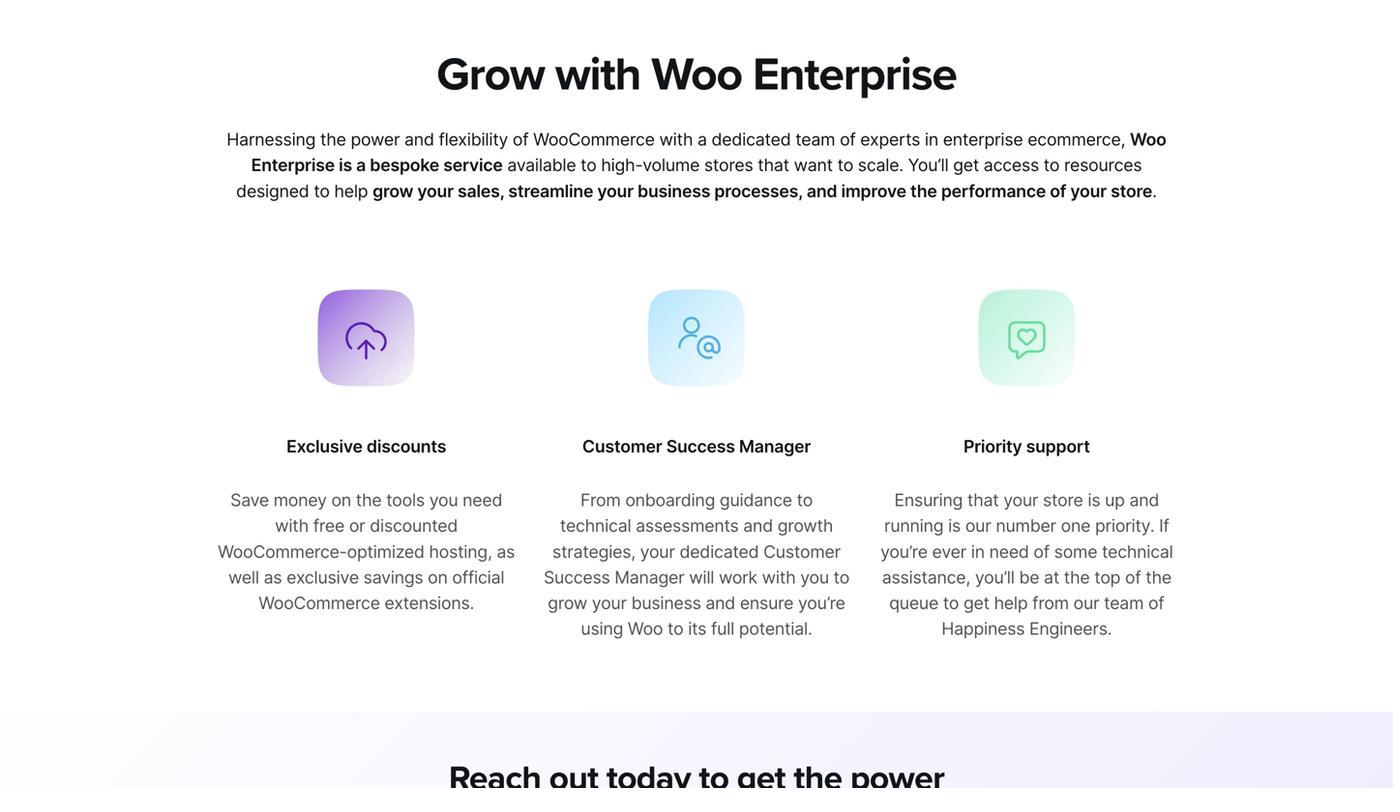 Task type: locate. For each thing, give the bounding box(es) containing it.
0 horizontal spatial on
[[331, 490, 351, 511]]

service
[[443, 155, 503, 176]]

manager left will
[[615, 567, 685, 588]]

is inside woo enterprise is a bespoke service
[[339, 155, 352, 176]]

your down high-
[[597, 181, 634, 202]]

streamline
[[508, 181, 593, 202]]

1 vertical spatial you're
[[798, 593, 845, 614]]

1 vertical spatial customer
[[764, 542, 841, 562]]

0 horizontal spatial store
[[1043, 490, 1083, 511]]

of up at
[[1034, 542, 1050, 562]]

at
[[1044, 567, 1060, 588]]

1 vertical spatial that
[[967, 490, 999, 511]]

you inside save money on the tools you need with free or discounted woocommerce-optimized hosting, as well as exclusive savings on official woocommerce extensions.
[[429, 490, 458, 511]]

and
[[405, 129, 434, 150], [807, 181, 837, 202], [1130, 490, 1159, 511], [743, 516, 773, 537], [706, 593, 735, 614]]

to down the assistance,
[[943, 593, 959, 614]]

you right tools
[[429, 490, 458, 511]]

success down strategies,
[[544, 567, 610, 588]]

woocommerce
[[533, 129, 655, 150], [259, 593, 380, 614]]

get down enterprise
[[953, 155, 979, 176]]

1 vertical spatial help
[[994, 593, 1028, 614]]

0 horizontal spatial our
[[965, 516, 991, 537]]

0 horizontal spatial a
[[356, 155, 366, 176]]

0 horizontal spatial help
[[334, 181, 368, 202]]

want
[[794, 155, 833, 176]]

queue
[[889, 593, 939, 614]]

priority
[[964, 437, 1022, 457]]

to right want
[[838, 155, 853, 176]]

0 vertical spatial is
[[339, 155, 352, 176]]

0 vertical spatial team
[[796, 129, 835, 150]]

1 vertical spatial woocommerce
[[259, 593, 380, 614]]

grow down bespoke at the left of page
[[373, 181, 413, 202]]

0 vertical spatial customer
[[582, 437, 662, 457]]

flexibility
[[439, 129, 508, 150]]

1 vertical spatial our
[[1074, 593, 1100, 614]]

1 horizontal spatial need
[[989, 542, 1029, 562]]

0 vertical spatial in
[[925, 129, 939, 150]]

is left the 'up'
[[1088, 490, 1101, 511]]

grow up using
[[548, 593, 587, 614]]

dedicated up stores
[[712, 129, 791, 150]]

store down resources at the top right of page
[[1111, 181, 1153, 202]]

if
[[1159, 516, 1170, 537]]

ever
[[932, 542, 967, 562]]

the
[[320, 129, 346, 150], [911, 181, 937, 202], [356, 490, 382, 511], [1064, 567, 1090, 588], [1146, 567, 1172, 588]]

with down money
[[275, 516, 309, 537]]

you
[[429, 490, 458, 511], [800, 567, 829, 588]]

will
[[689, 567, 714, 588]]

1 horizontal spatial grow
[[548, 593, 587, 614]]

manager up guidance
[[739, 437, 811, 457]]

0 vertical spatial that
[[758, 155, 789, 176]]

woo enterprise is a bespoke service
[[251, 129, 1167, 176]]

2 vertical spatial is
[[948, 516, 961, 537]]

1 vertical spatial as
[[264, 567, 282, 588]]

2 vertical spatial woo
[[628, 619, 663, 640]]

2 horizontal spatial is
[[1088, 490, 1101, 511]]

get
[[953, 155, 979, 176], [964, 593, 990, 614]]

success up onboarding
[[666, 437, 735, 457]]

in inside ensuring that your store is up and running is our number one priority. if you're ever in need of some technical assistance, you'll be at the top of the queue to get help from our team of happiness engineers.
[[971, 542, 985, 562]]

in up you'll
[[925, 129, 939, 150]]

as
[[497, 542, 515, 562], [264, 567, 282, 588]]

1 vertical spatial technical
[[1102, 542, 1173, 562]]

you're up potential.
[[798, 593, 845, 614]]

enterprise inside woo enterprise is a bespoke service
[[251, 155, 335, 176]]

woocommerce up high-
[[533, 129, 655, 150]]

woo up .
[[1130, 129, 1167, 150]]

manager
[[739, 437, 811, 457], [615, 567, 685, 588]]

your up number
[[1004, 490, 1039, 511]]

bespoke
[[370, 155, 439, 176]]

0 vertical spatial help
[[334, 181, 368, 202]]

available to high-volume stores that want to scale. you'll get access to resources designed to help
[[236, 155, 1142, 202]]

our
[[965, 516, 991, 537], [1074, 593, 1100, 614]]

store up one
[[1043, 490, 1083, 511]]

1 horizontal spatial in
[[971, 542, 985, 562]]

grow with woo enterprise
[[437, 47, 957, 102]]

1 horizontal spatial technical
[[1102, 542, 1173, 562]]

1 horizontal spatial store
[[1111, 181, 1153, 202]]

full
[[711, 619, 734, 640]]

woo inside from onboarding guidance to technical assessments and growth strategies, your dedicated customer success manager will work with you to grow your business and ensure you're using woo to its full potential.
[[628, 619, 663, 640]]

1 vertical spatial business
[[631, 593, 701, 614]]

1 vertical spatial team
[[1104, 593, 1144, 614]]

that up 'grow your sales, streamline your business processes, and improve the performance of your store .'
[[758, 155, 789, 176]]

harnessing the power and flexibility of woocommerce with a dedicated team of experts in enterprise ecommerce,
[[227, 129, 1130, 150]]

1 vertical spatial get
[[964, 593, 990, 614]]

as down woocommerce- at left
[[264, 567, 282, 588]]

1 horizontal spatial help
[[994, 593, 1028, 614]]

0 vertical spatial need
[[463, 490, 502, 511]]

with up ensure
[[762, 567, 796, 588]]

1 horizontal spatial success
[[666, 437, 735, 457]]

0 horizontal spatial team
[[796, 129, 835, 150]]

customer
[[582, 437, 662, 457], [764, 542, 841, 562]]

0 vertical spatial dedicated
[[712, 129, 791, 150]]

need up you'll
[[989, 542, 1029, 562]]

1 horizontal spatial team
[[1104, 593, 1144, 614]]

and right the 'up'
[[1130, 490, 1159, 511]]

our up engineers.
[[1074, 593, 1100, 614]]

0 vertical spatial you
[[429, 490, 458, 511]]

customer down growth
[[764, 542, 841, 562]]

to down ecommerce,
[[1044, 155, 1060, 176]]

0 horizontal spatial in
[[925, 129, 939, 150]]

dedicated up will
[[680, 542, 759, 562]]

1 horizontal spatial you're
[[881, 542, 928, 562]]

that inside ensuring that your store is up and running is our number one priority. if you're ever in need of some technical assistance, you'll be at the top of the queue to get help from our team of happiness engineers.
[[967, 490, 999, 511]]

a down power
[[356, 155, 366, 176]]

you down growth
[[800, 567, 829, 588]]

need inside ensuring that your store is up and running is our number one priority. if you're ever in need of some technical assistance, you'll be at the top of the queue to get help from our team of happiness engineers.
[[989, 542, 1029, 562]]

our up ever
[[965, 516, 991, 537]]

number
[[996, 516, 1057, 537]]

your
[[417, 181, 454, 202], [597, 181, 634, 202], [1071, 181, 1107, 202], [1004, 490, 1039, 511], [640, 542, 675, 562], [592, 593, 627, 614]]

to
[[581, 155, 597, 176], [838, 155, 853, 176], [1044, 155, 1060, 176], [314, 181, 330, 202], [797, 490, 813, 511], [834, 567, 850, 588], [943, 593, 959, 614], [668, 619, 684, 640]]

help down you'll
[[994, 593, 1028, 614]]

1 horizontal spatial that
[[967, 490, 999, 511]]

dedicated inside from onboarding guidance to technical assessments and growth strategies, your dedicated customer success manager will work with you to grow your business and ensure you're using woo to its full potential.
[[680, 542, 759, 562]]

1 horizontal spatial customer
[[764, 542, 841, 562]]

growth
[[778, 516, 833, 537]]

that up number
[[967, 490, 999, 511]]

0 horizontal spatial success
[[544, 567, 610, 588]]

enterprise up experts
[[753, 47, 957, 102]]

you're inside ensuring that your store is up and running is our number one priority. if you're ever in need of some technical assistance, you'll be at the top of the queue to get help from our team of happiness engineers.
[[881, 542, 928, 562]]

0 horizontal spatial you
[[429, 490, 458, 511]]

0 vertical spatial manager
[[739, 437, 811, 457]]

woo up harnessing the power and flexibility of woocommerce with a dedicated team of experts in enterprise ecommerce,
[[651, 47, 742, 102]]

of
[[513, 129, 529, 150], [840, 129, 856, 150], [1050, 181, 1067, 202], [1034, 542, 1050, 562], [1125, 567, 1141, 588], [1149, 593, 1164, 614]]

grow
[[373, 181, 413, 202], [548, 593, 587, 614]]

ensure
[[740, 593, 794, 614]]

0 horizontal spatial technical
[[560, 516, 631, 537]]

1 horizontal spatial manager
[[739, 437, 811, 457]]

and down want
[[807, 181, 837, 202]]

extensions.
[[385, 593, 474, 614]]

0 horizontal spatial as
[[264, 567, 282, 588]]

0 vertical spatial on
[[331, 490, 351, 511]]

you're down 'running'
[[881, 542, 928, 562]]

1 horizontal spatial is
[[948, 516, 961, 537]]

is up ever
[[948, 516, 961, 537]]

store inside ensuring that your store is up and running is our number one priority. if you're ever in need of some technical assistance, you'll be at the top of the queue to get help from our team of happiness engineers.
[[1043, 490, 1083, 511]]

woocommerce-
[[218, 542, 347, 562]]

success inside from onboarding guidance to technical assessments and growth strategies, your dedicated customer success manager will work with you to grow your business and ensure you're using woo to its full potential.
[[544, 567, 610, 588]]

1 horizontal spatial you
[[800, 567, 829, 588]]

1 vertical spatial woo
[[1130, 129, 1167, 150]]

with
[[555, 47, 641, 102], [659, 129, 693, 150], [275, 516, 309, 537], [762, 567, 796, 588]]

enterprise up designed
[[251, 155, 335, 176]]

of down "if"
[[1149, 593, 1164, 614]]

on up free
[[331, 490, 351, 511]]

to left high-
[[581, 155, 597, 176]]

manager inside from onboarding guidance to technical assessments and growth strategies, your dedicated customer success manager will work with you to grow your business and ensure you're using woo to its full potential.
[[615, 567, 685, 588]]

a
[[698, 129, 707, 150], [356, 155, 366, 176]]

team up want
[[796, 129, 835, 150]]

technical down priority. at the right of page
[[1102, 542, 1173, 562]]

is
[[339, 155, 352, 176], [1088, 490, 1101, 511], [948, 516, 961, 537]]

store
[[1111, 181, 1153, 202], [1043, 490, 1083, 511]]

you'll
[[975, 567, 1015, 588]]

0 vertical spatial a
[[698, 129, 707, 150]]

need up hosting,
[[463, 490, 502, 511]]

and inside ensuring that your store is up and running is our number one priority. if you're ever in need of some technical assistance, you'll be at the top of the queue to get help from our team of happiness engineers.
[[1130, 490, 1159, 511]]

woo right using
[[628, 619, 663, 640]]

customer success manager
[[582, 437, 811, 457]]

technical
[[560, 516, 631, 537], [1102, 542, 1173, 562]]

1 vertical spatial grow
[[548, 593, 587, 614]]

0 horizontal spatial is
[[339, 155, 352, 176]]

is down power
[[339, 155, 352, 176]]

1 vertical spatial you
[[800, 567, 829, 588]]

or
[[349, 516, 365, 537]]

experts
[[860, 129, 920, 150]]

help down power
[[334, 181, 368, 202]]

the up or on the left bottom
[[356, 490, 382, 511]]

1 vertical spatial manager
[[615, 567, 685, 588]]

work
[[719, 567, 758, 588]]

a up stores
[[698, 129, 707, 150]]

improve
[[841, 181, 907, 202]]

designed
[[236, 181, 309, 202]]

business
[[638, 181, 710, 202], [631, 593, 701, 614]]

0 horizontal spatial customer
[[582, 437, 662, 457]]

get inside ensuring that your store is up and running is our number one priority. if you're ever in need of some technical assistance, you'll be at the top of the queue to get help from our team of happiness engineers.
[[964, 593, 990, 614]]

dedicated
[[712, 129, 791, 150], [680, 542, 759, 562]]

business up its
[[631, 593, 701, 614]]

1 horizontal spatial enterprise
[[753, 47, 957, 102]]

from
[[581, 490, 621, 511]]

customer up from
[[582, 437, 662, 457]]

0 vertical spatial technical
[[560, 516, 631, 537]]

business down volume in the top of the page
[[638, 181, 710, 202]]

0 horizontal spatial that
[[758, 155, 789, 176]]

woocommerce down exclusive
[[259, 593, 380, 614]]

0 vertical spatial woocommerce
[[533, 129, 655, 150]]

1 horizontal spatial on
[[428, 567, 448, 588]]

0 horizontal spatial manager
[[615, 567, 685, 588]]

1 vertical spatial success
[[544, 567, 610, 588]]

0 vertical spatial success
[[666, 437, 735, 457]]

1 vertical spatial a
[[356, 155, 366, 176]]

your down assessments at the bottom of page
[[640, 542, 675, 562]]

onboarding
[[625, 490, 715, 511]]

of up available at the left top of page
[[513, 129, 529, 150]]

in right ever
[[971, 542, 985, 562]]

the right top
[[1146, 567, 1172, 588]]

0 horizontal spatial you're
[[798, 593, 845, 614]]

on
[[331, 490, 351, 511], [428, 567, 448, 588]]

technical up strategies,
[[560, 516, 631, 537]]

1 vertical spatial dedicated
[[680, 542, 759, 562]]

success
[[666, 437, 735, 457], [544, 567, 610, 588]]

1 vertical spatial in
[[971, 542, 985, 562]]

team down top
[[1104, 593, 1144, 614]]

volume
[[643, 155, 700, 176]]

1 vertical spatial enterprise
[[251, 155, 335, 176]]

enterprise
[[943, 129, 1023, 150]]

0 horizontal spatial woocommerce
[[259, 593, 380, 614]]

1 vertical spatial store
[[1043, 490, 1083, 511]]

as up official on the bottom left of the page
[[497, 542, 515, 562]]

1 horizontal spatial as
[[497, 542, 515, 562]]

woo
[[651, 47, 742, 102], [1130, 129, 1167, 150], [628, 619, 663, 640]]

enterprise
[[753, 47, 957, 102], [251, 155, 335, 176]]

with up volume in the top of the page
[[659, 129, 693, 150]]

with inside from onboarding guidance to technical assessments and growth strategies, your dedicated customer success manager will work with you to grow your business and ensure you're using woo to its full potential.
[[762, 567, 796, 588]]

1 vertical spatial need
[[989, 542, 1029, 562]]

happiness
[[942, 619, 1025, 640]]

and up full
[[706, 593, 735, 614]]

get up the happiness
[[964, 593, 990, 614]]

0 vertical spatial get
[[953, 155, 979, 176]]

in
[[925, 129, 939, 150], [971, 542, 985, 562]]

the down you'll
[[911, 181, 937, 202]]

0 horizontal spatial need
[[463, 490, 502, 511]]

that
[[758, 155, 789, 176], [967, 490, 999, 511]]

0 vertical spatial enterprise
[[753, 47, 957, 102]]

you'll
[[908, 155, 949, 176]]

on up extensions.
[[428, 567, 448, 588]]

0 horizontal spatial enterprise
[[251, 155, 335, 176]]

0 vertical spatial grow
[[373, 181, 413, 202]]

from onboarding guidance to technical assessments and growth strategies, your dedicated customer success manager will work with you to grow your business and ensure you're using woo to its full potential.
[[544, 490, 850, 640]]

team
[[796, 129, 835, 150], [1104, 593, 1144, 614]]

assistance,
[[882, 567, 971, 588]]

you inside from onboarding guidance to technical assessments and growth strategies, your dedicated customer success manager will work with you to grow your business and ensure you're using woo to its full potential.
[[800, 567, 829, 588]]

grow inside from onboarding guidance to technical assessments and growth strategies, your dedicated customer success manager will work with you to grow your business and ensure you're using woo to its full potential.
[[548, 593, 587, 614]]

one
[[1061, 516, 1091, 537]]

0 horizontal spatial grow
[[373, 181, 413, 202]]

0 vertical spatial as
[[497, 542, 515, 562]]

save
[[230, 490, 269, 511]]

0 vertical spatial you're
[[881, 542, 928, 562]]



Task type: describe. For each thing, give the bounding box(es) containing it.
grow
[[437, 47, 545, 102]]

of left experts
[[840, 129, 856, 150]]

0 vertical spatial store
[[1111, 181, 1153, 202]]

with up high-
[[555, 47, 641, 102]]

0 vertical spatial woo
[[651, 47, 742, 102]]

high-
[[601, 155, 643, 176]]

ensuring that your store is up and running is our number one priority. if you're ever in need of some technical assistance, you'll be at the top of the queue to get help from our team of happiness engineers.
[[881, 490, 1173, 640]]

of down resources at the top right of page
[[1050, 181, 1067, 202]]

support
[[1026, 437, 1090, 457]]

sales,
[[458, 181, 504, 202]]

some
[[1054, 542, 1098, 562]]

strategies,
[[553, 542, 636, 562]]

customer inside from onboarding guidance to technical assessments and growth strategies, your dedicated customer success manager will work with you to grow your business and ensure you're using woo to its full potential.
[[764, 542, 841, 562]]

money
[[274, 490, 327, 511]]

using
[[581, 619, 623, 640]]

0 vertical spatial business
[[638, 181, 710, 202]]

and down guidance
[[743, 516, 773, 537]]

that inside available to high-volume stores that want to scale. you'll get access to resources designed to help
[[758, 155, 789, 176]]

help inside ensuring that your store is up and running is our number one priority. if you're ever in need of some technical assistance, you'll be at the top of the queue to get help from our team of happiness engineers.
[[994, 593, 1028, 614]]

.
[[1153, 181, 1157, 202]]

get inside available to high-volume stores that want to scale. you'll get access to resources designed to help
[[953, 155, 979, 176]]

you're inside from onboarding guidance to technical assessments and growth strategies, your dedicated customer success manager will work with you to grow your business and ensure you're using woo to its full potential.
[[798, 593, 845, 614]]

assessments
[[636, 516, 739, 537]]

ecommerce,
[[1028, 129, 1126, 150]]

your down bespoke at the left of page
[[417, 181, 454, 202]]

1 horizontal spatial woocommerce
[[533, 129, 655, 150]]

engineers.
[[1030, 619, 1112, 640]]

stores
[[704, 155, 753, 176]]

be
[[1019, 567, 1040, 588]]

grow your sales, streamline your business processes, and improve the performance of your store .
[[373, 181, 1157, 202]]

1 vertical spatial is
[[1088, 490, 1101, 511]]

need inside save money on the tools you need with free or discounted woocommerce-optimized hosting, as well as exclusive savings on official woocommerce extensions.
[[463, 490, 502, 511]]

woo inside woo enterprise is a bespoke service
[[1130, 129, 1167, 150]]

hosting,
[[429, 542, 492, 562]]

with inside save money on the tools you need with free or discounted woocommerce-optimized hosting, as well as exclusive savings on official woocommerce extensions.
[[275, 516, 309, 537]]

and up bespoke at the left of page
[[405, 129, 434, 150]]

your up using
[[592, 593, 627, 614]]

processes,
[[714, 181, 803, 202]]

to inside ensuring that your store is up and running is our number one priority. if you're ever in need of some technical assistance, you'll be at the top of the queue to get help from our team of happiness engineers.
[[943, 593, 959, 614]]

1 horizontal spatial a
[[698, 129, 707, 150]]

official
[[452, 567, 504, 588]]

discounted
[[370, 516, 458, 537]]

save money on the tools you need with free or discounted woocommerce-optimized hosting, as well as exclusive savings on official woocommerce extensions.
[[218, 490, 515, 614]]

to left the assistance,
[[834, 567, 850, 588]]

available
[[507, 155, 576, 176]]

well
[[228, 567, 259, 588]]

your inside ensuring that your store is up and running is our number one priority. if you're ever in need of some technical assistance, you'll be at the top of the queue to get help from our team of happiness engineers.
[[1004, 490, 1039, 511]]

technical inside ensuring that your store is up and running is our number one priority. if you're ever in need of some technical assistance, you'll be at the top of the queue to get help from our team of happiness engineers.
[[1102, 542, 1173, 562]]

woocommerce inside save money on the tools you need with free or discounted woocommerce-optimized hosting, as well as exclusive savings on official woocommerce extensions.
[[259, 593, 380, 614]]

exclusive
[[287, 567, 359, 588]]

optimized
[[347, 542, 425, 562]]

the inside save money on the tools you need with free or discounted woocommerce-optimized hosting, as well as exclusive savings on official woocommerce extensions.
[[356, 490, 382, 511]]

harnessing
[[227, 129, 316, 150]]

free
[[313, 516, 345, 537]]

guidance
[[720, 490, 792, 511]]

1 vertical spatial on
[[428, 567, 448, 588]]

the right at
[[1064, 567, 1090, 588]]

scale.
[[858, 155, 904, 176]]

savings
[[363, 567, 423, 588]]

resources
[[1064, 155, 1142, 176]]

1 horizontal spatial our
[[1074, 593, 1100, 614]]

its
[[688, 619, 707, 640]]

from
[[1033, 593, 1069, 614]]

a inside woo enterprise is a bespoke service
[[356, 155, 366, 176]]

ensuring
[[895, 490, 963, 511]]

up
[[1105, 490, 1125, 511]]

exclusive
[[287, 437, 363, 457]]

0 vertical spatial our
[[965, 516, 991, 537]]

running
[[884, 516, 944, 537]]

power
[[351, 129, 400, 150]]

exclusive discounts
[[287, 437, 446, 457]]

priority.
[[1095, 516, 1155, 537]]

of right top
[[1125, 567, 1141, 588]]

your down resources at the top right of page
[[1071, 181, 1107, 202]]

to right designed
[[314, 181, 330, 202]]

access
[[984, 155, 1039, 176]]

priority support
[[964, 437, 1090, 457]]

potential.
[[739, 619, 812, 640]]

to left its
[[668, 619, 684, 640]]

the left power
[[320, 129, 346, 150]]

top
[[1095, 567, 1121, 588]]

technical inside from onboarding guidance to technical assessments and growth strategies, your dedicated customer success manager will work with you to grow your business and ensure you're using woo to its full potential.
[[560, 516, 631, 537]]

team inside ensuring that your store is up and running is our number one priority. if you're ever in need of some technical assistance, you'll be at the top of the queue to get help from our team of happiness engineers.
[[1104, 593, 1144, 614]]

discounts
[[367, 437, 446, 457]]

help inside available to high-volume stores that want to scale. you'll get access to resources designed to help
[[334, 181, 368, 202]]

to up growth
[[797, 490, 813, 511]]

business inside from onboarding guidance to technical assessments and growth strategies, your dedicated customer success manager will work with you to grow your business and ensure you're using woo to its full potential.
[[631, 593, 701, 614]]

performance
[[941, 181, 1046, 202]]

tools
[[386, 490, 425, 511]]



Task type: vqa. For each thing, say whether or not it's contained in the screenshot.


